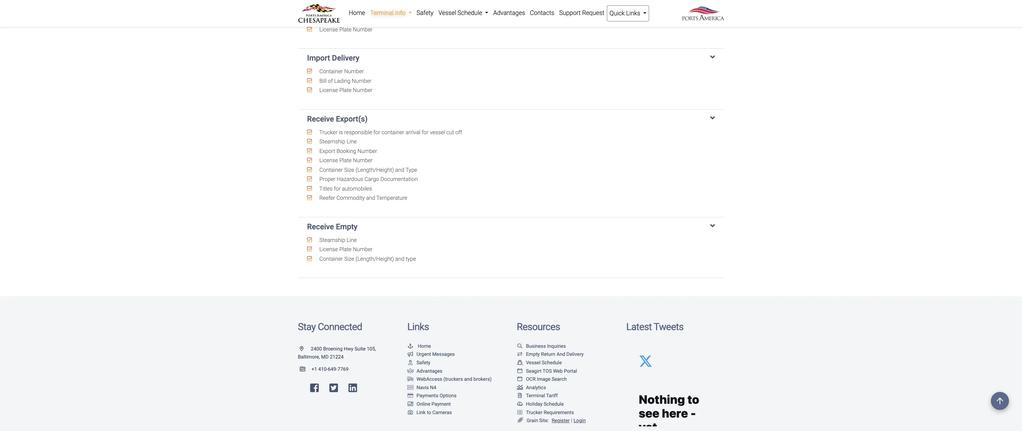 Task type: locate. For each thing, give the bounding box(es) containing it.
1 safety from the top
[[417, 9, 434, 17]]

1 vertical spatial advantages link
[[407, 369, 442, 374]]

steamship down receive empty
[[319, 237, 345, 244]]

2 horizontal spatial for
[[422, 129, 429, 136]]

empty return and delivery link
[[517, 352, 584, 358]]

advantages link left contacts
[[491, 5, 528, 21]]

empty down commodity
[[336, 222, 358, 231]]

1 horizontal spatial terminal
[[526, 393, 545, 399]]

holiday schedule
[[526, 402, 564, 408]]

1 vertical spatial line
[[347, 139, 357, 145]]

online payment link
[[407, 402, 451, 408]]

1 vertical spatial schedule
[[542, 360, 562, 366]]

navis
[[417, 385, 429, 391]]

suite
[[355, 346, 366, 352]]

0 vertical spatial booking
[[333, 17, 352, 24]]

links up anchor image
[[407, 322, 429, 333]]

0 vertical spatial advantages link
[[491, 5, 528, 21]]

container for container number
[[319, 68, 343, 75]]

2 angle down image from the top
[[710, 114, 715, 122]]

angle down image for export(s)
[[710, 114, 715, 122]]

terminal for terminal info
[[370, 9, 394, 17]]

1 vertical spatial delivery
[[567, 352, 584, 358]]

1 horizontal spatial trucker
[[526, 410, 542, 416]]

web
[[553, 369, 563, 374]]

vessel schedule
[[438, 9, 484, 17], [526, 360, 562, 366]]

receive left the export(s)
[[307, 114, 334, 124]]

steamship line up valid booking number at the top left of page
[[318, 8, 357, 14]]

2 container from the top
[[319, 167, 343, 173]]

steamship line down receive empty
[[318, 237, 357, 244]]

2 vertical spatial schedule
[[544, 402, 564, 408]]

1 vertical spatial advantages
[[417, 369, 442, 374]]

terminal for terminal tariff
[[526, 393, 545, 399]]

(length/height) up 'cargo'
[[356, 167, 394, 173]]

0 horizontal spatial delivery
[[332, 53, 359, 63]]

(truckers
[[443, 377, 463, 383]]

3 license plate number from the top
[[318, 158, 373, 164]]

for right titles
[[334, 186, 341, 192]]

3 line from the top
[[347, 237, 357, 244]]

2 vertical spatial line
[[347, 237, 357, 244]]

license down receive empty
[[319, 247, 338, 253]]

info
[[395, 9, 406, 17]]

1 vertical spatial steamship line
[[318, 139, 357, 145]]

links
[[626, 10, 640, 17], [407, 322, 429, 333]]

angle down image inside import delivery 'link'
[[710, 53, 715, 61]]

1 vertical spatial angle down image
[[710, 114, 715, 122]]

1 horizontal spatial advantages
[[493, 9, 525, 17]]

1 line from the top
[[347, 8, 357, 14]]

1 container from the top
[[319, 68, 343, 75]]

terminal info link
[[368, 5, 414, 21]]

0 vertical spatial terminal
[[370, 9, 394, 17]]

0 vertical spatial steamship line
[[318, 8, 357, 14]]

home up valid booking number at the top left of page
[[349, 9, 365, 17]]

links right quick
[[626, 10, 640, 17]]

angle down image inside receive empty "link"
[[710, 222, 715, 230]]

0 vertical spatial home
[[349, 9, 365, 17]]

size for container size (length/height) and type
[[344, 167, 354, 173]]

steamship up export
[[319, 139, 345, 145]]

receive empty
[[307, 222, 358, 231]]

empty down business
[[526, 352, 540, 358]]

0 vertical spatial vessel schedule link
[[436, 5, 491, 21]]

1 horizontal spatial delivery
[[567, 352, 584, 358]]

link to cameras link
[[407, 410, 452, 416]]

home
[[349, 9, 365, 17], [418, 344, 431, 349]]

delivery up container number on the top left of the page
[[332, 53, 359, 63]]

license plate number
[[318, 26, 373, 33], [318, 87, 373, 94], [318, 158, 373, 164], [318, 247, 373, 253]]

0 vertical spatial empty
[[336, 222, 358, 231]]

(length/height) left type
[[356, 256, 394, 263]]

(length/height)
[[356, 167, 394, 173], [356, 256, 394, 263]]

baltimore,
[[298, 355, 320, 360]]

2400 broening hwy suite 105, baltimore, md 21224 link
[[298, 346, 376, 360]]

0 horizontal spatial home link
[[346, 5, 368, 21]]

import
[[307, 53, 330, 63]]

1 size from the top
[[344, 167, 354, 173]]

1 vertical spatial vessel schedule link
[[517, 360, 562, 366]]

steamship line down is
[[318, 139, 357, 145]]

go to top image
[[991, 393, 1009, 411]]

stay connected
[[298, 322, 362, 333]]

advantages left contacts
[[493, 9, 525, 17]]

1 horizontal spatial home
[[418, 344, 431, 349]]

1 vertical spatial steamship
[[319, 139, 345, 145]]

receive export(s) link
[[307, 114, 715, 124]]

0 vertical spatial container
[[319, 68, 343, 75]]

credit card image
[[407, 394, 414, 399]]

seagirt tos web portal
[[526, 369, 577, 374]]

0 horizontal spatial advantages link
[[407, 369, 442, 374]]

0 vertical spatial steamship
[[319, 8, 345, 14]]

0 horizontal spatial vessel schedule link
[[436, 5, 491, 21]]

trucker
[[319, 129, 338, 136], [526, 410, 542, 416]]

angle down image for empty
[[710, 222, 715, 230]]

trucker left is
[[319, 129, 338, 136]]

safety link for urgent messages link
[[407, 360, 430, 366]]

0 horizontal spatial trucker
[[319, 129, 338, 136]]

home up urgent
[[418, 344, 431, 349]]

trucker inside 'tab list'
[[319, 129, 338, 136]]

proper
[[319, 176, 336, 183]]

bells image
[[517, 403, 523, 407]]

home link for the terminal info link
[[346, 5, 368, 21]]

vessel schedule link
[[436, 5, 491, 21], [517, 360, 562, 366]]

safety link
[[414, 5, 436, 21], [407, 360, 430, 366]]

support request
[[559, 9, 604, 17]]

0 horizontal spatial advantages
[[417, 369, 442, 374]]

terminal left info
[[370, 9, 394, 17]]

resources
[[517, 322, 560, 333]]

container up of
[[319, 68, 343, 75]]

import delivery
[[307, 53, 359, 63]]

proper hazardous cargo documentation
[[318, 176, 418, 183]]

webaccess
[[417, 377, 442, 383]]

camera image
[[407, 411, 414, 416]]

2 plate from the top
[[339, 87, 352, 94]]

0 vertical spatial safety link
[[414, 5, 436, 21]]

terminal
[[370, 9, 394, 17], [526, 393, 545, 399]]

steamship up valid
[[319, 8, 345, 14]]

0 vertical spatial line
[[347, 8, 357, 14]]

3 steamship line from the top
[[318, 237, 357, 244]]

0 vertical spatial safety
[[417, 9, 434, 17]]

container
[[319, 68, 343, 75], [319, 167, 343, 173], [319, 256, 343, 263]]

size
[[344, 167, 354, 173], [344, 256, 354, 263]]

1 vertical spatial home link
[[407, 344, 431, 349]]

0 vertical spatial delivery
[[332, 53, 359, 63]]

container for container size (length/height) and type
[[319, 167, 343, 173]]

1 vertical spatial size
[[344, 256, 354, 263]]

steamship line
[[318, 8, 357, 14], [318, 139, 357, 145], [318, 237, 357, 244]]

grain site: register | login
[[527, 418, 586, 425]]

1 horizontal spatial advantages link
[[491, 5, 528, 21]]

3 steamship from the top
[[319, 237, 345, 244]]

plate down export booking number on the top left of page
[[339, 158, 352, 164]]

649-
[[328, 367, 338, 373]]

hwy
[[344, 346, 353, 352]]

home link
[[346, 5, 368, 21], [407, 344, 431, 349]]

0 horizontal spatial terminal
[[370, 9, 394, 17]]

tab list containing import delivery
[[298, 0, 724, 279]]

0 vertical spatial receive
[[307, 114, 334, 124]]

(length/height) for type
[[356, 256, 394, 263]]

1 vertical spatial vessel schedule
[[526, 360, 562, 366]]

safety down urgent
[[417, 360, 430, 366]]

1 horizontal spatial for
[[374, 129, 380, 136]]

terminal tariff
[[526, 393, 558, 399]]

0 vertical spatial angle down image
[[710, 53, 715, 61]]

stay
[[298, 322, 316, 333]]

titles for automobiles
[[318, 186, 372, 192]]

container size (length/height) and type
[[318, 167, 417, 173]]

analytics link
[[517, 385, 546, 391]]

booking right valid
[[333, 17, 352, 24]]

plate up container size (length/height) and type at the bottom left
[[339, 247, 352, 253]]

1 vertical spatial receive
[[307, 222, 334, 231]]

bullhorn image
[[407, 353, 414, 358]]

line up export booking number on the top left of page
[[347, 139, 357, 145]]

urgent messages link
[[407, 352, 455, 358]]

angle down image
[[710, 53, 715, 61], [710, 114, 715, 122], [710, 222, 715, 230]]

analytics
[[526, 385, 546, 391]]

0 horizontal spatial empty
[[336, 222, 358, 231]]

business inquiries link
[[517, 344, 566, 349]]

user hard hat image
[[407, 361, 414, 366]]

line up valid booking number at the top left of page
[[347, 8, 357, 14]]

2 receive from the top
[[307, 222, 334, 231]]

1 vertical spatial safety
[[417, 360, 430, 366]]

license plate number down valid booking number at the top left of page
[[318, 26, 373, 33]]

container down receive empty
[[319, 256, 343, 263]]

valid
[[319, 17, 331, 24]]

1 steamship line from the top
[[318, 8, 357, 14]]

angle down image inside receive export(s) link
[[710, 114, 715, 122]]

1 angle down image from the top
[[710, 53, 715, 61]]

home link left terminal info
[[346, 5, 368, 21]]

3 container from the top
[[319, 256, 343, 263]]

container up proper in the left top of the page
[[319, 167, 343, 173]]

safety right info
[[417, 9, 434, 17]]

and up documentation
[[395, 167, 404, 173]]

1 (length/height) from the top
[[356, 167, 394, 173]]

container number
[[318, 68, 364, 75]]

2 vertical spatial angle down image
[[710, 222, 715, 230]]

0 horizontal spatial home
[[349, 9, 365, 17]]

hazardous
[[337, 176, 363, 183]]

plate down bill of lading number
[[339, 87, 352, 94]]

truck container image
[[407, 378, 414, 383]]

size for container size (length/height) and type
[[344, 256, 354, 263]]

2 vertical spatial container
[[319, 256, 343, 263]]

0 vertical spatial home link
[[346, 5, 368, 21]]

safety
[[417, 9, 434, 17], [417, 360, 430, 366]]

plate down valid booking number at the top left of page
[[339, 26, 352, 33]]

license plate number up container size (length/height) and type at the bottom left
[[318, 247, 373, 253]]

browser image
[[517, 378, 523, 383]]

delivery inside 'tab list'
[[332, 53, 359, 63]]

broening
[[323, 346, 343, 352]]

2400
[[311, 346, 322, 352]]

1 vertical spatial home
[[418, 344, 431, 349]]

0 vertical spatial schedule
[[458, 9, 482, 17]]

trucker for trucker is responsible for container arrival for vessel cut off
[[319, 129, 338, 136]]

tab list
[[298, 0, 724, 279]]

(length/height) for type
[[356, 167, 394, 173]]

delivery right and
[[567, 352, 584, 358]]

1 vertical spatial trucker
[[526, 410, 542, 416]]

empty return and delivery
[[526, 352, 584, 358]]

license down of
[[319, 87, 338, 94]]

for right arrival
[[422, 129, 429, 136]]

1 vertical spatial booking
[[337, 148, 356, 155]]

tab
[[298, 0, 724, 6]]

webaccess (truckers and brokers) link
[[407, 377, 492, 383]]

0 vertical spatial (length/height)
[[356, 167, 394, 173]]

1 vertical spatial safety link
[[407, 360, 430, 366]]

terminal down analytics
[[526, 393, 545, 399]]

and left type
[[395, 256, 404, 263]]

1 vertical spatial links
[[407, 322, 429, 333]]

valid booking number
[[318, 17, 373, 24]]

1 horizontal spatial vessel
[[526, 360, 541, 366]]

1 vertical spatial container
[[319, 167, 343, 173]]

size down receive empty
[[344, 256, 354, 263]]

0 vertical spatial advantages
[[493, 9, 525, 17]]

license plate number down bill of lading number
[[318, 87, 373, 94]]

1 receive from the top
[[307, 114, 334, 124]]

reefer
[[319, 195, 335, 202]]

home link up urgent
[[407, 344, 431, 349]]

3 angle down image from the top
[[710, 222, 715, 230]]

1 vertical spatial terminal
[[526, 393, 545, 399]]

license down valid
[[319, 26, 338, 33]]

booking right export
[[337, 148, 356, 155]]

2 vertical spatial steamship line
[[318, 237, 357, 244]]

safety link right info
[[414, 5, 436, 21]]

license plate number down export booking number on the top left of page
[[318, 158, 373, 164]]

safety link down urgent
[[407, 360, 430, 366]]

line down receive empty
[[347, 237, 357, 244]]

size up hazardous
[[344, 167, 354, 173]]

license
[[319, 26, 338, 33], [319, 87, 338, 94], [319, 158, 338, 164], [319, 247, 338, 253]]

map marker alt image
[[300, 347, 310, 352]]

for left container
[[374, 129, 380, 136]]

temperature
[[376, 195, 407, 202]]

0 horizontal spatial vessel
[[438, 9, 456, 17]]

2 (length/height) from the top
[[356, 256, 394, 263]]

cameras
[[432, 410, 452, 416]]

0 vertical spatial vessel schedule
[[438, 9, 484, 17]]

steamship line for plate
[[318, 237, 357, 244]]

license down export
[[319, 158, 338, 164]]

2 size from the top
[[344, 256, 354, 263]]

0 vertical spatial size
[[344, 167, 354, 173]]

image
[[537, 377, 551, 383]]

0 vertical spatial vessel
[[438, 9, 456, 17]]

2 vertical spatial steamship
[[319, 237, 345, 244]]

1 horizontal spatial links
[[626, 10, 640, 17]]

booking for valid
[[333, 17, 352, 24]]

and left brokers)
[[464, 377, 472, 383]]

0 vertical spatial trucker
[[319, 129, 338, 136]]

advantages link up webaccess
[[407, 369, 442, 374]]

urgent messages
[[417, 352, 455, 358]]

for
[[374, 129, 380, 136], [422, 129, 429, 136], [334, 186, 341, 192]]

1 horizontal spatial home link
[[407, 344, 431, 349]]

vessel
[[438, 9, 456, 17], [526, 360, 541, 366]]

advantages up webaccess
[[417, 369, 442, 374]]

1 vertical spatial (length/height)
[[356, 256, 394, 263]]

1 steamship from the top
[[319, 8, 345, 14]]

container for container size (length/height) and type
[[319, 256, 343, 263]]

2 license from the top
[[319, 87, 338, 94]]

payment
[[432, 402, 451, 408]]

1 vertical spatial empty
[[526, 352, 540, 358]]

trucker down holiday
[[526, 410, 542, 416]]

container storage image
[[407, 386, 414, 391]]

advantages link
[[491, 5, 528, 21], [407, 369, 442, 374]]

wheat image
[[517, 418, 524, 424]]

receive down 'reefer'
[[307, 222, 334, 231]]

receive
[[307, 114, 334, 124], [307, 222, 334, 231]]



Task type: vqa. For each thing, say whether or not it's contained in the screenshot.
Submit
no



Task type: describe. For each thing, give the bounding box(es) containing it.
and
[[557, 352, 565, 358]]

21224
[[330, 355, 344, 360]]

holiday schedule link
[[517, 402, 564, 408]]

options
[[440, 393, 457, 399]]

1 horizontal spatial vessel schedule
[[526, 360, 562, 366]]

connected
[[318, 322, 362, 333]]

tos
[[543, 369, 552, 374]]

holiday
[[526, 402, 543, 408]]

bill of lading number
[[318, 78, 371, 84]]

quick links link
[[607, 5, 649, 22]]

terminal tariff link
[[517, 393, 558, 399]]

2 steamship from the top
[[319, 139, 345, 145]]

steamship for valid
[[319, 8, 345, 14]]

is
[[339, 129, 343, 136]]

latest
[[626, 322, 652, 333]]

messages
[[432, 352, 455, 358]]

schedule for ship image
[[542, 360, 562, 366]]

receive for receive export(s)
[[307, 114, 334, 124]]

login
[[574, 418, 586, 424]]

vessel
[[430, 129, 445, 136]]

1 horizontal spatial empty
[[526, 352, 540, 358]]

md
[[321, 355, 329, 360]]

commodity
[[336, 195, 365, 202]]

return
[[541, 352, 555, 358]]

2 safety from the top
[[417, 360, 430, 366]]

business inquiries
[[526, 344, 566, 349]]

site:
[[539, 418, 549, 424]]

payments options link
[[407, 393, 457, 399]]

quick
[[610, 10, 625, 17]]

search
[[552, 377, 567, 383]]

exchange image
[[517, 353, 523, 358]]

titles
[[319, 186, 333, 192]]

inquiries
[[547, 344, 566, 349]]

1 license from the top
[[319, 26, 338, 33]]

business
[[526, 344, 546, 349]]

export(s)
[[336, 114, 368, 124]]

credit card front image
[[407, 403, 414, 407]]

navis n4
[[417, 385, 436, 391]]

4 license from the top
[[319, 247, 338, 253]]

angle down image for delivery
[[710, 53, 715, 61]]

ocr image search
[[526, 377, 567, 383]]

+1 410-649-7769
[[311, 367, 349, 373]]

online payment
[[417, 402, 451, 408]]

and down automobiles
[[366, 195, 375, 202]]

2 license plate number from the top
[[318, 87, 373, 94]]

brokers)
[[474, 377, 492, 383]]

0 horizontal spatial links
[[407, 322, 429, 333]]

steamship line for booking
[[318, 8, 357, 14]]

receive for receive empty
[[307, 222, 334, 231]]

ship image
[[517, 361, 523, 366]]

line for plate
[[347, 237, 357, 244]]

1 plate from the top
[[339, 26, 352, 33]]

container
[[382, 129, 404, 136]]

4 license plate number from the top
[[318, 247, 373, 253]]

2400 broening hwy suite 105, baltimore, md 21224
[[298, 346, 376, 360]]

online
[[417, 402, 430, 408]]

booking for export
[[337, 148, 356, 155]]

register link
[[550, 418, 570, 424]]

trucker requirements
[[526, 410, 574, 416]]

receive empty link
[[307, 222, 715, 231]]

link to cameras
[[417, 410, 452, 416]]

facebook square image
[[310, 384, 319, 393]]

register
[[552, 418, 570, 424]]

hand receiving image
[[407, 369, 414, 374]]

analytics image
[[517, 386, 523, 391]]

export
[[319, 148, 335, 155]]

lading
[[334, 78, 350, 84]]

1 license plate number from the top
[[318, 26, 373, 33]]

3 plate from the top
[[339, 158, 352, 164]]

navis n4 link
[[407, 385, 436, 391]]

portal
[[564, 369, 577, 374]]

linkedin image
[[349, 384, 357, 393]]

4 plate from the top
[[339, 247, 352, 253]]

contacts
[[530, 9, 554, 17]]

file invoice image
[[517, 394, 523, 399]]

105,
[[367, 346, 376, 352]]

terminal info
[[370, 9, 407, 17]]

receive export(s)
[[307, 114, 368, 124]]

tariff
[[546, 393, 558, 399]]

to
[[427, 410, 431, 416]]

n4
[[430, 385, 436, 391]]

contacts link
[[528, 5, 557, 21]]

trucker for trucker requirements
[[526, 410, 542, 416]]

container size (length/height) and type
[[318, 256, 416, 263]]

twitter square image
[[329, 384, 338, 393]]

seagirt tos web portal link
[[517, 369, 577, 374]]

1 vertical spatial vessel
[[526, 360, 541, 366]]

2 steamship line from the top
[[318, 139, 357, 145]]

anchor image
[[407, 344, 414, 349]]

phone office image
[[300, 368, 311, 373]]

link
[[417, 410, 426, 416]]

requirements
[[544, 410, 574, 416]]

+1
[[311, 367, 317, 373]]

7769
[[338, 367, 349, 373]]

responsible
[[344, 129, 372, 136]]

cut
[[446, 129, 454, 136]]

reefer commodity and temperature
[[318, 195, 407, 202]]

arrival
[[406, 129, 420, 136]]

urgent
[[417, 352, 431, 358]]

2 line from the top
[[347, 139, 357, 145]]

line for booking
[[347, 8, 357, 14]]

+1 410-649-7769 link
[[298, 367, 349, 373]]

export booking number
[[318, 148, 377, 155]]

request
[[582, 9, 604, 17]]

steamship for license
[[319, 237, 345, 244]]

grain
[[527, 418, 538, 424]]

ocr
[[526, 377, 536, 383]]

home link for urgent messages link
[[407, 344, 431, 349]]

cargo
[[365, 176, 379, 183]]

3 license from the top
[[319, 158, 338, 164]]

1 horizontal spatial vessel schedule link
[[517, 360, 562, 366]]

0 vertical spatial links
[[626, 10, 640, 17]]

0 horizontal spatial vessel schedule
[[438, 9, 484, 17]]

type
[[406, 256, 416, 263]]

search image
[[517, 344, 523, 349]]

trucker is responsible for container arrival for vessel cut off
[[318, 129, 462, 136]]

support
[[559, 9, 581, 17]]

safety link for the terminal info link
[[414, 5, 436, 21]]

list alt image
[[517, 411, 523, 416]]

import delivery link
[[307, 53, 715, 63]]

type
[[406, 167, 417, 173]]

schedule for bells image
[[544, 402, 564, 408]]

0 horizontal spatial for
[[334, 186, 341, 192]]

browser image
[[517, 369, 523, 374]]



